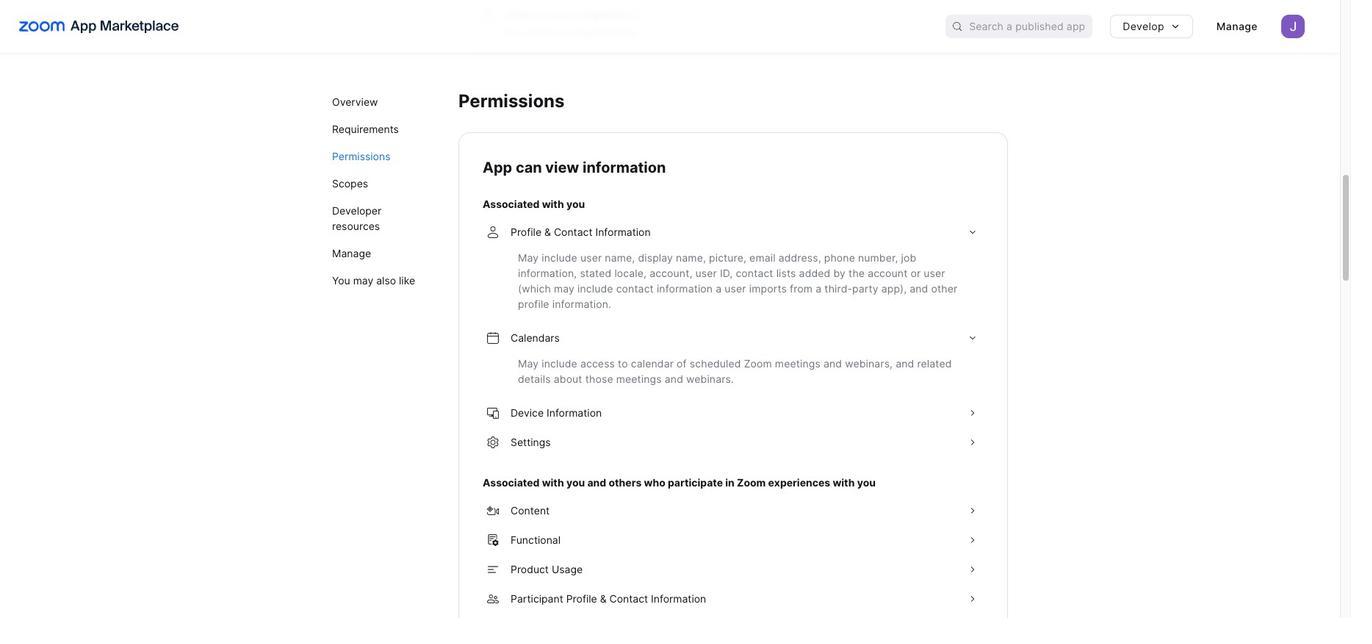 Task type: describe. For each thing, give the bounding box(es) containing it.
information,
[[518, 266, 577, 279]]

phone
[[824, 251, 855, 263]]

user left id,
[[696, 266, 717, 279]]

overview link
[[332, 88, 432, 115]]

device
[[511, 406, 544, 419]]

associated with you and others who participate in zoom experiences with you
[[483, 476, 876, 488]]

0 vertical spatial permissions
[[459, 90, 565, 111]]

access
[[581, 357, 615, 369]]

details
[[518, 372, 551, 385]]

may include user name, display name, picture, email address, phone number, job information, stated locale, account, user id, contact lists added by the account or user (which may include contact information a user imports from a third-party app), and other profile information.
[[518, 251, 958, 310]]

content button
[[483, 496, 984, 525]]

others
[[609, 476, 642, 488]]

calendar
[[631, 357, 674, 369]]

you may also like link
[[332, 267, 432, 294]]

with for associated with you
[[542, 197, 564, 210]]

manage for manage link
[[332, 247, 371, 259]]

with right experiences
[[833, 476, 855, 488]]

number,
[[858, 251, 899, 263]]

learn more about user role image
[[630, 9, 640, 19]]

1 horizontal spatial meetings
[[775, 357, 821, 369]]

calendars button
[[483, 323, 984, 352]]

you may also like
[[332, 274, 415, 287]]

from
[[790, 282, 813, 294]]

1 vertical spatial meetings
[[616, 372, 662, 385]]

the
[[849, 266, 865, 279]]

with for associated with you and others who participate in zoom experiences with you
[[542, 476, 564, 488]]

added
[[799, 266, 831, 279]]

like
[[399, 274, 415, 287]]

0 vertical spatial profile
[[511, 225, 542, 238]]

webinars.
[[686, 372, 734, 385]]

no additional requirements
[[506, 26, 638, 39]]

product usage button
[[483, 555, 984, 584]]

scopes link
[[332, 170, 432, 197]]

additional
[[523, 26, 571, 39]]

resources
[[332, 220, 380, 232]]

calendars
[[511, 331, 560, 344]]

usage
[[552, 563, 583, 575]]

or
[[911, 266, 921, 279]]

imports
[[749, 282, 787, 294]]

account inside 'may include user name, display name, picture, email address, phone number, job information, stated locale, account, user id, contact lists added by the account or user (which may include contact information a user imports from a third-party app), and other profile information.'
[[868, 266, 908, 279]]

functional
[[511, 533, 561, 546]]

may for may include  access to calendar of scheduled zoom meetings and webinars, and related details about those meetings and webinars.
[[518, 357, 539, 369]]

requirements
[[332, 123, 399, 135]]

zoom account eligibility
[[506, 8, 627, 20]]

Search text field
[[970, 16, 1093, 37]]

1 horizontal spatial profile
[[566, 592, 597, 605]]

app can view information
[[483, 158, 666, 176]]

develop
[[1123, 20, 1165, 32]]

information inside 'may include user name, display name, picture, email address, phone number, job information, stated locale, account, user id, contact lists added by the account or user (which may include contact information a user imports from a third-party app), and other profile information.'
[[657, 282, 713, 294]]

settings button
[[483, 427, 984, 457]]

permissions link
[[332, 143, 432, 170]]

in
[[726, 476, 735, 488]]

id,
[[720, 266, 733, 279]]

participant
[[511, 592, 564, 605]]

product usage
[[511, 563, 583, 575]]

eligibility
[[581, 8, 627, 20]]

information.
[[552, 297, 611, 310]]

other
[[932, 282, 958, 294]]

settings
[[511, 435, 551, 448]]

include for access
[[542, 357, 578, 369]]

profile & contact information
[[511, 225, 651, 238]]

you
[[332, 274, 350, 287]]

requirements link
[[332, 115, 432, 143]]

2 name, from the left
[[676, 251, 706, 263]]

0 vertical spatial account
[[538, 8, 579, 20]]

you right experiences
[[858, 476, 876, 488]]

user down id,
[[725, 282, 747, 294]]

associated for associated with you
[[483, 197, 540, 210]]

app
[[483, 158, 512, 176]]

2 a from the left
[[816, 282, 822, 294]]

scopes
[[332, 177, 368, 190]]

may inside 'may include user name, display name, picture, email address, phone number, job information, stated locale, account, user id, contact lists added by the account or user (which may include contact information a user imports from a third-party app), and other profile information.'
[[554, 282, 575, 294]]

1 vertical spatial contact
[[610, 592, 648, 605]]

and inside 'may include user name, display name, picture, email address, phone number, job information, stated locale, account, user id, contact lists added by the account or user (which may include contact information a user imports from a third-party app), and other profile information.'
[[910, 282, 929, 294]]

developer resources link
[[332, 197, 432, 240]]

overview
[[332, 96, 378, 108]]

1 vertical spatial contact
[[616, 282, 654, 294]]

1 vertical spatial include
[[578, 282, 613, 294]]

no
[[506, 26, 520, 39]]

address,
[[779, 251, 821, 263]]

email
[[750, 251, 776, 263]]

party
[[853, 282, 879, 294]]

related
[[918, 357, 952, 369]]

of
[[677, 357, 687, 369]]

third-
[[825, 282, 853, 294]]

manage link
[[332, 240, 432, 267]]

device information button
[[483, 398, 984, 427]]

profile & contact information button
[[483, 217, 984, 247]]

participate
[[668, 476, 723, 488]]

locale,
[[615, 266, 647, 279]]

user up stated
[[581, 251, 602, 263]]



Task type: locate. For each thing, give the bounding box(es) containing it.
1 name, from the left
[[605, 251, 635, 263]]

may include  access to calendar of scheduled zoom meetings and webinars, and related details about those meetings and webinars.
[[518, 357, 952, 385]]

0 vertical spatial may
[[518, 251, 539, 263]]

0 vertical spatial meetings
[[775, 357, 821, 369]]

scheduled
[[690, 357, 741, 369]]

0 vertical spatial contact
[[736, 266, 774, 279]]

1 vertical spatial profile
[[566, 592, 597, 605]]

may up details
[[518, 357, 539, 369]]

developer resources
[[332, 204, 382, 232]]

and left others in the bottom left of the page
[[588, 476, 606, 488]]

picture,
[[709, 251, 747, 263]]

a down added
[[816, 282, 822, 294]]

with down view
[[542, 197, 564, 210]]

1 horizontal spatial account
[[868, 266, 908, 279]]

0 vertical spatial &
[[545, 225, 551, 238]]

product
[[511, 563, 549, 575]]

permissions up app
[[459, 90, 565, 111]]

include down stated
[[578, 282, 613, 294]]

1 horizontal spatial name,
[[676, 251, 706, 263]]

manage
[[1217, 20, 1258, 32], [332, 247, 371, 259]]

1 vertical spatial may
[[518, 357, 539, 369]]

associated down app
[[483, 197, 540, 210]]

0 horizontal spatial profile
[[511, 225, 542, 238]]

1 a from the left
[[716, 282, 722, 294]]

account
[[538, 8, 579, 20], [868, 266, 908, 279]]

2 may from the top
[[518, 357, 539, 369]]

0 horizontal spatial manage
[[332, 247, 371, 259]]

manage inside button
[[1217, 20, 1258, 32]]

functional button
[[483, 525, 984, 555]]

banner
[[0, 0, 1341, 53]]

information
[[596, 225, 651, 238], [547, 406, 602, 419], [651, 592, 707, 605]]

developer
[[332, 204, 382, 217]]

1 associated from the top
[[483, 197, 540, 210]]

1 horizontal spatial a
[[816, 282, 822, 294]]

who
[[644, 476, 666, 488]]

1 vertical spatial zoom
[[744, 357, 772, 369]]

2 vertical spatial information
[[651, 592, 707, 605]]

0 vertical spatial include
[[542, 251, 578, 263]]

information down product usage dropdown button
[[651, 592, 707, 605]]

1 vertical spatial &
[[600, 592, 607, 605]]

&
[[545, 225, 551, 238], [600, 592, 607, 605]]

may down information,
[[554, 282, 575, 294]]

1 horizontal spatial contact
[[610, 592, 648, 605]]

associated for associated with you and others who participate in zoom experiences with you
[[483, 476, 540, 488]]

& down associated with you on the left of the page
[[545, 225, 551, 238]]

information down account,
[[657, 282, 713, 294]]

experiences
[[769, 476, 831, 488]]

& right "participant"
[[600, 592, 607, 605]]

1 vertical spatial manage
[[332, 247, 371, 259]]

content
[[511, 504, 550, 516]]

zoom
[[506, 8, 535, 20], [744, 357, 772, 369], [737, 476, 766, 488]]

and down or
[[910, 282, 929, 294]]

lists
[[777, 266, 796, 279]]

stated
[[580, 266, 612, 279]]

participant profile & contact information
[[511, 592, 707, 605]]

associated up content
[[483, 476, 540, 488]]

1 vertical spatial permissions
[[332, 150, 391, 162]]

zoom down calendars dropdown button
[[744, 357, 772, 369]]

0 horizontal spatial permissions
[[332, 150, 391, 162]]

1 horizontal spatial may
[[554, 282, 575, 294]]

requirements
[[574, 26, 638, 39]]

you up profile & contact information
[[567, 197, 585, 210]]

zoom right in
[[737, 476, 766, 488]]

1 vertical spatial information
[[547, 406, 602, 419]]

0 horizontal spatial meetings
[[616, 372, 662, 385]]

webinars,
[[845, 357, 893, 369]]

and left the webinars,
[[824, 357, 842, 369]]

name, up account,
[[676, 251, 706, 263]]

0 vertical spatial associated
[[483, 197, 540, 210]]

name,
[[605, 251, 635, 263], [676, 251, 706, 263]]

(which
[[518, 282, 551, 294]]

name, up locale, on the top left
[[605, 251, 635, 263]]

0 horizontal spatial contact
[[554, 225, 593, 238]]

permissions inside permissions link
[[332, 150, 391, 162]]

information
[[583, 158, 666, 176], [657, 282, 713, 294]]

0 horizontal spatial account
[[538, 8, 579, 20]]

0 vertical spatial manage
[[1217, 20, 1258, 32]]

profile
[[511, 225, 542, 238], [566, 592, 597, 605]]

also
[[376, 274, 396, 287]]

information up display
[[596, 225, 651, 238]]

to
[[618, 357, 628, 369]]

with
[[542, 197, 564, 210], [542, 476, 564, 488], [833, 476, 855, 488]]

display
[[638, 251, 673, 263]]

1 horizontal spatial &
[[600, 592, 607, 605]]

include up about
[[542, 357, 578, 369]]

account up additional
[[538, 8, 579, 20]]

and down the of
[[665, 372, 684, 385]]

app),
[[882, 282, 907, 294]]

profile down usage
[[566, 592, 597, 605]]

zoom inside may include  access to calendar of scheduled zoom meetings and webinars, and related details about those meetings and webinars.
[[744, 357, 772, 369]]

0 horizontal spatial name,
[[605, 251, 635, 263]]

1 vertical spatial account
[[868, 266, 908, 279]]

manage button
[[1205, 15, 1270, 38]]

a down id,
[[716, 282, 722, 294]]

0 vertical spatial contact
[[554, 225, 593, 238]]

banner containing develop
[[0, 0, 1341, 53]]

may inside 'may include user name, display name, picture, email address, phone number, job information, stated locale, account, user id, contact lists added by the account or user (which may include contact information a user imports from a third-party app), and other profile information.'
[[518, 251, 539, 263]]

0 vertical spatial information
[[596, 225, 651, 238]]

1 horizontal spatial contact
[[736, 266, 774, 279]]

include
[[542, 251, 578, 263], [578, 282, 613, 294], [542, 357, 578, 369]]

learn more about user role tooltip
[[630, 9, 640, 19]]

1 horizontal spatial manage
[[1217, 20, 1258, 32]]

2 associated from the top
[[483, 476, 540, 488]]

1 vertical spatial associated
[[483, 476, 540, 488]]

contact
[[554, 225, 593, 238], [610, 592, 648, 605]]

account up app),
[[868, 266, 908, 279]]

may for may include user name, display name, picture, email address, phone number, job information, stated locale, account, user id, contact lists added by the account or user (which may include contact information a user imports from a third-party app), and other profile information.
[[518, 251, 539, 263]]

meetings down calendars dropdown button
[[775, 357, 821, 369]]

contact
[[736, 266, 774, 279], [616, 282, 654, 294]]

and
[[910, 282, 929, 294], [824, 357, 842, 369], [896, 357, 915, 369], [665, 372, 684, 385], [588, 476, 606, 488]]

those
[[586, 372, 613, 385]]

may right you
[[353, 274, 374, 287]]

view
[[546, 158, 579, 176]]

user up other
[[924, 266, 946, 279]]

a
[[716, 282, 722, 294], [816, 282, 822, 294]]

you left others in the bottom left of the page
[[567, 476, 585, 488]]

0 vertical spatial information
[[583, 158, 666, 176]]

job
[[902, 251, 917, 263]]

1 vertical spatial information
[[657, 282, 713, 294]]

1 may from the top
[[518, 251, 539, 263]]

contact down locale, on the top left
[[616, 282, 654, 294]]

information right view
[[583, 158, 666, 176]]

with up content
[[542, 476, 564, 488]]

zoom up no
[[506, 8, 535, 20]]

2 vertical spatial include
[[542, 357, 578, 369]]

0 horizontal spatial may
[[353, 274, 374, 287]]

0 horizontal spatial contact
[[616, 282, 654, 294]]

associated with you
[[483, 197, 585, 210]]

0 horizontal spatial a
[[716, 282, 722, 294]]

device information
[[511, 406, 602, 419]]

you for associated with you
[[567, 197, 585, 210]]

develop button
[[1111, 15, 1194, 38]]

include for user
[[542, 251, 578, 263]]

participant profile & contact information button
[[483, 584, 984, 613]]

0 vertical spatial zoom
[[506, 8, 535, 20]]

1 horizontal spatial permissions
[[459, 90, 565, 111]]

may
[[353, 274, 374, 287], [554, 282, 575, 294]]

by
[[834, 266, 846, 279]]

include inside may include  access to calendar of scheduled zoom meetings and webinars, and related details about those meetings and webinars.
[[542, 357, 578, 369]]

search a published app element
[[946, 15, 1093, 38]]

about
[[554, 372, 583, 385]]

include up information,
[[542, 251, 578, 263]]

account,
[[650, 266, 693, 279]]

permissions down requirements
[[332, 150, 391, 162]]

associated
[[483, 197, 540, 210], [483, 476, 540, 488]]

2 vertical spatial zoom
[[737, 476, 766, 488]]

can
[[516, 158, 542, 176]]

& inside the profile & contact information dropdown button
[[545, 225, 551, 238]]

you for associated with you and others who participate in zoom experiences with you
[[567, 476, 585, 488]]

information down about
[[547, 406, 602, 419]]

meetings down 'calendar'
[[616, 372, 662, 385]]

& inside participant profile & contact information dropdown button
[[600, 592, 607, 605]]

profile down associated with you on the left of the page
[[511, 225, 542, 238]]

profile
[[518, 297, 549, 310]]

may up information,
[[518, 251, 539, 263]]

user
[[581, 251, 602, 263], [696, 266, 717, 279], [924, 266, 946, 279], [725, 282, 747, 294]]

permissions
[[459, 90, 565, 111], [332, 150, 391, 162]]

may
[[518, 251, 539, 263], [518, 357, 539, 369]]

may inside may include  access to calendar of scheduled zoom meetings and webinars, and related details about those meetings and webinars.
[[518, 357, 539, 369]]

contact down email on the right of page
[[736, 266, 774, 279]]

and left related
[[896, 357, 915, 369]]

manage for manage button
[[1217, 20, 1258, 32]]

0 horizontal spatial &
[[545, 225, 551, 238]]



Task type: vqa. For each thing, say whether or not it's contained in the screenshot.
Current User is Barb Dwyer element
no



